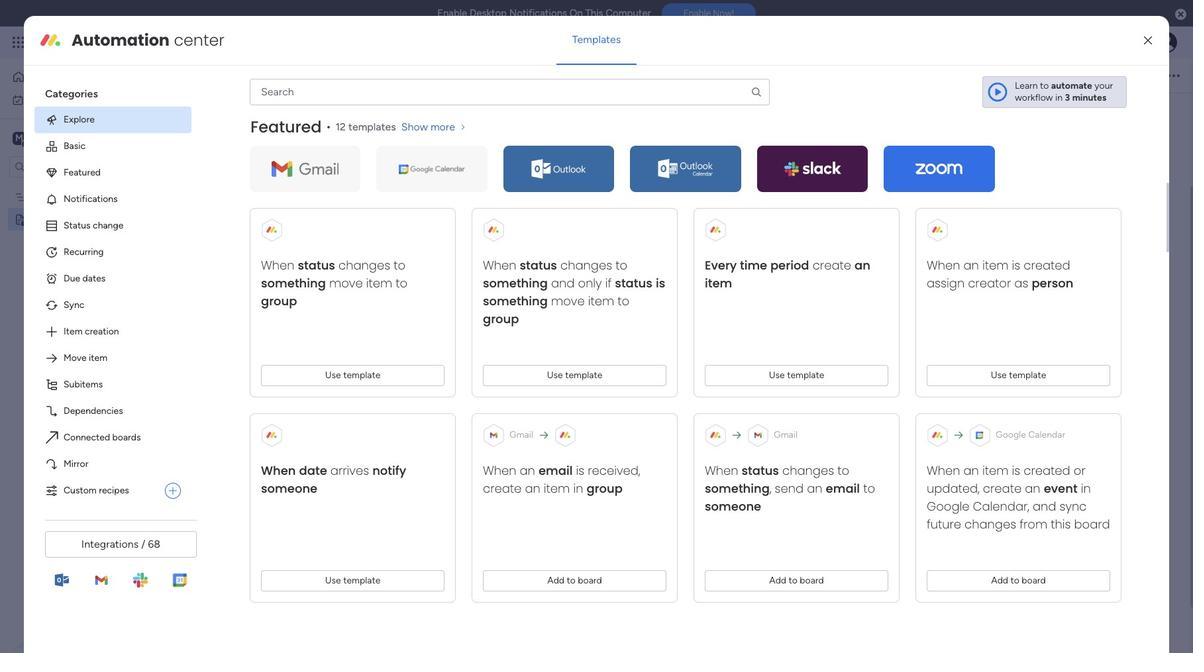 Task type: locate. For each thing, give the bounding box(es) containing it.
1 horizontal spatial group
[[483, 311, 519, 327]]

enable left desktop
[[437, 7, 467, 19]]

when date arrives notify someone
[[261, 462, 406, 497]]

1 vertical spatial email
[[826, 480, 860, 497]]

12 templates
[[336, 121, 396, 133]]

notifications up status change
[[64, 193, 118, 205]]

1 vertical spatial 📋 upcoming tasks
[[467, 360, 581, 376]]

an
[[855, 257, 871, 274], [964, 257, 979, 274], [520, 462, 535, 479], [964, 462, 979, 479], [525, 480, 541, 497], [807, 480, 823, 497], [1025, 480, 1041, 497]]

1 vertical spatial tasks
[[550, 360, 581, 376]]

is inside when an item is created assign creator as
[[1012, 257, 1021, 274]]

notifications left on
[[509, 7, 567, 19]]

today
[[485, 225, 521, 241]]

0 vertical spatial email
[[539, 462, 573, 479]]

subitems option
[[34, 372, 191, 398]]

1 image
[[482, 98, 486, 102]]

when inside when status changes   to something move item to group
[[261, 257, 294, 274]]

enable left now!
[[684, 8, 711, 19]]

your workflow in
[[1015, 80, 1113, 103]]

these
[[530, 250, 556, 263]]

home image
[[12, 70, 25, 83]]

an item
[[705, 257, 871, 291]]

google
[[996, 429, 1026, 441], [927, 498, 970, 515]]

is inside when status changes   to something and only if status is something move item to group
[[656, 275, 665, 291]]

1 horizontal spatial someone
[[705, 498, 761, 515]]

is up as
[[1012, 257, 1021, 274]]

changes inside when status changes   to something and only if status is something move item to group
[[561, 257, 612, 274]]

0 horizontal spatial email
[[539, 462, 573, 479]]

0 horizontal spatial add to board
[[547, 575, 602, 586]]

text
[[360, 70, 377, 81]]

0 horizontal spatial 📋
[[200, 184, 212, 195]]

email right send
[[826, 480, 860, 497]]

1 horizontal spatial 📋
[[467, 360, 482, 376]]

recurring option
[[34, 239, 191, 266]]

date
[[299, 462, 327, 479]]

0 vertical spatial the
[[270, 162, 284, 174]]

private board image
[[14, 213, 27, 226]]

tasks
[[260, 184, 283, 195], [550, 360, 581, 376]]

categories list box
[[34, 76, 202, 504]]

3 finish from the top
[[502, 433, 527, 446]]

mirror
[[64, 458, 88, 470]]

0 horizontal spatial add
[[547, 575, 565, 586]]

0 horizontal spatial google
[[927, 498, 970, 515]]

0 horizontal spatial add to board button
[[483, 570, 667, 592]]

undo ⌘+z image
[[250, 70, 262, 81]]

/
[[141, 538, 145, 551]]

1 created from the top
[[1024, 257, 1071, 274]]

move
[[329, 275, 363, 291], [551, 293, 585, 309]]

and left only
[[551, 275, 575, 291]]

1 horizontal spatial the
[[561, 293, 581, 309]]

0 horizontal spatial ✨ priorities for the week
[[200, 162, 309, 174]]

when inside when date arrives notify someone
[[261, 462, 296, 479]]

1 horizontal spatial featured
[[250, 116, 322, 138]]

move inside when status changes   to something and only if status is something move item to group
[[551, 293, 585, 309]]

create slide deck
[[502, 412, 582, 425]]

2 add from the left
[[769, 575, 787, 586]]

finish for finish presentations
[[502, 318, 527, 331]]

1 horizontal spatial add
[[769, 575, 787, 586]]

every time period create
[[705, 257, 855, 274]]

group
[[261, 293, 297, 309], [483, 311, 519, 327], [587, 480, 623, 497]]

computer
[[606, 7, 651, 19]]

1 vertical spatial finish
[[502, 318, 527, 331]]

item inside "when an item is created or updated, create an"
[[983, 462, 1009, 479]]

notes
[[559, 250, 586, 263]]

recipes
[[99, 485, 129, 496]]

1 vertical spatial move
[[551, 293, 585, 309]]

1 vertical spatial google
[[927, 498, 970, 515]]

create right period
[[813, 257, 851, 274]]

1 vertical spatial created
[[1024, 462, 1071, 479]]

is left 'received,'
[[576, 462, 585, 479]]

when status changes to something , send an email to someone
[[705, 462, 875, 515]]

0 horizontal spatial and
[[551, 275, 575, 291]]

show more
[[401, 121, 455, 133]]

1 horizontal spatial gmail
[[774, 429, 798, 441]]

email down report
[[539, 462, 573, 479]]

person
[[1032, 275, 1074, 291]]

1 add to board from the left
[[547, 575, 602, 586]]

enable inside button
[[684, 8, 711, 19]]

move item option
[[34, 345, 191, 372]]

0 horizontal spatial group
[[261, 293, 297, 309]]

created inside when an item is created assign creator as
[[1024, 257, 1071, 274]]

2 add to board from the left
[[769, 575, 824, 586]]

2 add to board button from the left
[[705, 570, 889, 592]]

my work button
[[8, 89, 142, 110]]

google inside in google calendar, and sync future changes from this board
[[927, 498, 970, 515]]

1 horizontal spatial email
[[826, 480, 860, 497]]

0 vertical spatial group
[[261, 293, 297, 309]]

changes inside in google calendar, and sync future changes from this board
[[965, 516, 1017, 533]]

created inside "when an item is created or updated, create an"
[[1024, 462, 1071, 479]]

dependencies option
[[34, 398, 191, 425]]

📂 today
[[467, 225, 524, 241]]

future
[[927, 516, 961, 533]]

and up from
[[1033, 498, 1056, 515]]

when inside when an item is created assign creator as
[[927, 257, 960, 274]]

and inside when status changes   to something and only if status is something move item to group
[[551, 275, 575, 291]]

0 vertical spatial ✨
[[200, 162, 212, 174]]

1 vertical spatial work
[[44, 94, 64, 105]]

something
[[261, 275, 326, 291], [483, 275, 548, 291], [483, 293, 548, 309], [705, 480, 770, 497]]

1 vertical spatial ✨
[[467, 293, 482, 309]]

1 horizontal spatial ✨
[[467, 293, 482, 309]]

add to board for something
[[769, 575, 824, 586]]

for
[[255, 162, 267, 174], [541, 293, 558, 309]]

1 vertical spatial ✨ priorities for the week
[[467, 293, 616, 309]]

0 horizontal spatial enable
[[437, 7, 467, 19]]

featured option
[[34, 160, 191, 186]]

1 horizontal spatial add to board button
[[705, 570, 889, 592]]

1 horizontal spatial notifications
[[509, 7, 567, 19]]

arrives
[[331, 462, 369, 479]]

enable now! button
[[662, 3, 756, 23]]

is up in google calendar, and sync future changes from this board
[[1012, 462, 1021, 479]]

board for changes to
[[800, 575, 824, 586]]

add to board
[[547, 575, 602, 586], [769, 575, 824, 586], [991, 575, 1046, 586]]

changes inside when status changes to something , send an email to someone
[[783, 462, 834, 479]]

0 horizontal spatial ✨
[[200, 162, 212, 174]]

1 horizontal spatial move
[[551, 293, 585, 309]]

1 horizontal spatial in
[[1056, 92, 1063, 103]]

create up calendar,
[[983, 480, 1022, 497]]

0 horizontal spatial work
[[44, 94, 64, 105]]

work inside button
[[44, 94, 64, 105]]

enable for enable now!
[[684, 8, 711, 19]]

finish left presentations
[[502, 318, 527, 331]]

None search field
[[250, 79, 770, 105]]

✨ priorities for the week
[[200, 162, 309, 174], [467, 293, 616, 309]]

when inside when status changes to something , send an email to someone
[[705, 462, 738, 479]]

see plans image
[[220, 34, 232, 50]]

checklist image
[[532, 70, 544, 81]]

changes for only
[[561, 257, 612, 274]]

if
[[605, 275, 612, 291]]

google left calendar
[[996, 429, 1026, 441]]

2 horizontal spatial group
[[587, 480, 623, 497]]

when for when an item is created assign creator as
[[927, 257, 960, 274]]

featured
[[250, 116, 322, 138], [64, 167, 101, 178]]

finish
[[502, 250, 527, 263], [502, 318, 527, 331], [502, 433, 527, 446]]

to
[[1040, 80, 1049, 91], [394, 257, 406, 274], [616, 257, 628, 274], [396, 275, 408, 291], [618, 293, 630, 309], [838, 462, 849, 479], [863, 480, 875, 497], [567, 575, 576, 586], [789, 575, 798, 586], [1011, 575, 1020, 586]]

work right my
[[44, 94, 64, 105]]

0 vertical spatial move
[[329, 275, 363, 291]]

1 horizontal spatial for
[[541, 293, 558, 309]]

2 finish from the top
[[502, 318, 527, 331]]

boards
[[112, 432, 141, 443]]

featured inside option
[[64, 167, 101, 178]]

notifications option
[[34, 186, 191, 213]]

or
[[1074, 462, 1086, 479]]

2 gmail from the left
[[774, 429, 798, 441]]

1 vertical spatial notifications
[[64, 193, 118, 205]]

12
[[336, 121, 346, 133]]

item inside is received, create an item in
[[544, 480, 570, 497]]

status inside when status changes   to something move item to group
[[298, 257, 335, 274]]

1
[[485, 141, 489, 154]]

0 vertical spatial finish
[[502, 250, 527, 263]]

0 vertical spatial created
[[1024, 257, 1071, 274]]

notes
[[31, 214, 57, 225]]

0 vertical spatial work
[[107, 34, 131, 50]]

template
[[343, 370, 381, 381], [565, 370, 603, 381], [787, 370, 825, 381], [1009, 370, 1046, 381], [343, 575, 381, 586]]

board inside in google calendar, and sync future changes from this board
[[1074, 516, 1110, 533]]

2 created from the top
[[1024, 462, 1071, 479]]

when for when status changes   to something move item to group
[[261, 257, 294, 274]]

dates
[[83, 273, 106, 284]]

featured up plan
[[64, 167, 101, 178]]

1 vertical spatial someone
[[705, 498, 761, 515]]

0 horizontal spatial week
[[286, 162, 309, 174]]

group inside when status changes   to something and only if status is something move item to group
[[483, 311, 519, 327]]

explore option
[[34, 107, 191, 133]]

0 horizontal spatial featured
[[64, 167, 101, 178]]

use template
[[325, 370, 381, 381], [547, 370, 603, 381], [769, 370, 825, 381], [991, 370, 1046, 381], [325, 575, 381, 586]]

basic
[[64, 140, 86, 152]]

1 vertical spatial featured
[[64, 167, 101, 178]]

when status changes   to something and only if status is something move item to group
[[483, 257, 665, 327]]

templates button
[[556, 24, 637, 56]]

📋
[[200, 184, 212, 195], [467, 360, 482, 376]]

1 horizontal spatial upcoming
[[485, 360, 547, 376]]

create inside "when an item is created or updated, create an"
[[983, 480, 1022, 497]]

marketing
[[31, 191, 73, 202]]

0 vertical spatial and
[[551, 275, 575, 291]]

is right if
[[656, 275, 665, 291]]

item inside option
[[89, 352, 107, 364]]

integrations
[[81, 538, 139, 551]]

is inside "when an item is created or updated, create an"
[[1012, 462, 1021, 479]]

1 horizontal spatial enable
[[684, 8, 711, 19]]

work
[[107, 34, 131, 50], [44, 94, 64, 105]]

board for in google calendar, and sync future changes from this board
[[1022, 575, 1046, 586]]

work right monday at top left
[[107, 34, 131, 50]]

learn to automate
[[1015, 80, 1093, 91]]

when
[[261, 257, 294, 274], [483, 257, 516, 274], [927, 257, 960, 274], [261, 462, 296, 479], [483, 462, 516, 479], [705, 462, 738, 479], [927, 462, 960, 479]]

1 finish from the top
[[502, 250, 527, 263]]

in inside "your workflow in"
[[1056, 92, 1063, 103]]

finish down today
[[502, 250, 527, 263]]

sync
[[1060, 498, 1087, 515]]

1 vertical spatial group
[[483, 311, 519, 327]]

when inside when status changes   to something and only if status is something move item to group
[[483, 257, 516, 274]]

is
[[1012, 257, 1021, 274], [656, 275, 665, 291], [576, 462, 585, 479], [1012, 462, 1021, 479]]

list box
[[0, 183, 169, 409]]

something inside when status changes   to something move item to group
[[261, 275, 326, 291]]

1 horizontal spatial week
[[584, 293, 616, 309]]

create
[[813, 257, 851, 274], [502, 412, 532, 425], [483, 480, 522, 497], [983, 480, 1022, 497]]

add to board for group
[[547, 575, 602, 586]]

0 horizontal spatial priorities
[[214, 162, 253, 174]]

created up event at the right bottom of page
[[1024, 462, 1071, 479]]

item inside when status changes   to something move item to group
[[366, 275, 392, 291]]

status inside when status changes to something , send an email to someone
[[742, 462, 779, 479]]

1 horizontal spatial add to board
[[769, 575, 824, 586]]

item inside when status changes   to something and only if status is something move item to group
[[588, 293, 614, 309]]

0 horizontal spatial in
[[573, 480, 583, 497]]

send
[[775, 480, 804, 497]]

created up person on the right top of page
[[1024, 257, 1071, 274]]

mention image
[[603, 69, 617, 82]]

templates
[[572, 33, 621, 46]]

received,
[[588, 462, 640, 479]]

email
[[539, 462, 573, 479], [826, 480, 860, 497]]

1 horizontal spatial and
[[1033, 498, 1056, 515]]

0 vertical spatial google
[[996, 429, 1026, 441]]

0 vertical spatial someone
[[261, 480, 318, 497]]

google up future
[[927, 498, 970, 515]]

status for when status changes   to something and only if status is something move item to group
[[520, 257, 557, 274]]

now!
[[713, 8, 734, 19]]

and inside in google calendar, and sync future changes from this board
[[1033, 498, 1056, 515]]

1 vertical spatial upcoming
[[485, 360, 547, 376]]

featured left 12
[[250, 116, 322, 138]]

gmail up send
[[774, 429, 798, 441]]

0 horizontal spatial notifications
[[64, 193, 118, 205]]

2 horizontal spatial add to board
[[991, 575, 1046, 586]]

google calendar
[[996, 429, 1066, 441]]

slide
[[534, 412, 556, 425]]

1 vertical spatial for
[[541, 293, 558, 309]]

this
[[1051, 516, 1071, 533]]

something for when status changes   to something move item to group
[[261, 275, 326, 291]]

0 horizontal spatial tasks
[[260, 184, 283, 195]]

add for something
[[769, 575, 787, 586]]

1 vertical spatial 📋
[[467, 360, 482, 376]]

changes inside when status changes   to something move item to group
[[339, 257, 390, 274]]

add to board button
[[483, 570, 667, 592], [705, 570, 889, 592], [927, 570, 1111, 592]]

changes for item
[[339, 257, 390, 274]]

0 horizontal spatial 📋 upcoming tasks
[[200, 184, 283, 195]]

categories heading
[[34, 76, 191, 107]]

2 horizontal spatial add
[[991, 575, 1009, 586]]

0 horizontal spatial upcoming
[[214, 184, 258, 195]]

group inside when status changes   to something move item to group
[[261, 293, 297, 309]]

0 vertical spatial for
[[255, 162, 267, 174]]

1 vertical spatial and
[[1033, 498, 1056, 515]]

an inside when an item is created assign creator as
[[964, 257, 979, 274]]

creator
[[968, 275, 1011, 291]]

something inside when status changes to something , send an email to someone
[[705, 480, 770, 497]]

option
[[0, 185, 169, 188]]

0 horizontal spatial someone
[[261, 480, 318, 497]]

,
[[770, 480, 772, 497]]

1 horizontal spatial 📋 upcoming tasks
[[467, 360, 581, 376]]

0 horizontal spatial for
[[255, 162, 267, 174]]

monday
[[59, 34, 104, 50]]

1 horizontal spatial work
[[107, 34, 131, 50]]

📋 upcoming tasks
[[200, 184, 283, 195], [467, 360, 581, 376]]

0 horizontal spatial the
[[270, 162, 284, 174]]

1 horizontal spatial tasks
[[550, 360, 581, 376]]

1 horizontal spatial priorities
[[485, 293, 538, 309]]

0 horizontal spatial move
[[329, 275, 363, 291]]

email inside when status changes to something , send an email to someone
[[826, 480, 860, 497]]

create down when an email
[[483, 480, 522, 497]]

workspace
[[56, 132, 109, 144]]

when inside "when an item is created or updated, create an"
[[927, 462, 960, 479]]

1 add from the left
[[547, 575, 565, 586]]

1 horizontal spatial ✨ priorities for the week
[[467, 293, 616, 309]]

2 horizontal spatial in
[[1081, 480, 1091, 497]]

mirror option
[[34, 451, 191, 478]]

2 horizontal spatial add to board button
[[927, 570, 1111, 592]]

0 vertical spatial 📋 upcoming tasks
[[200, 184, 283, 195]]

due dates
[[64, 273, 106, 284]]

0 horizontal spatial gmail
[[510, 429, 533, 441]]

finish left report
[[502, 433, 527, 446]]

2 vertical spatial finish
[[502, 433, 527, 446]]

recurring
[[64, 246, 104, 258]]

subitems
[[64, 379, 103, 390]]

in
[[1056, 92, 1063, 103], [573, 480, 583, 497], [1081, 480, 1091, 497]]

upcoming
[[214, 184, 258, 195], [485, 360, 547, 376]]

1 add to board button from the left
[[483, 570, 667, 592]]

gmail down "create slide deck"
[[510, 429, 533, 441]]



Task type: describe. For each thing, give the bounding box(es) containing it.
3 add to board button from the left
[[927, 570, 1111, 592]]

0 vertical spatial notifications
[[509, 7, 567, 19]]

someone inside when status changes to something , send an email to someone
[[705, 498, 761, 515]]

add to board button for group
[[483, 570, 667, 592]]

due dates option
[[34, 266, 191, 292]]

1 gmail from the left
[[510, 429, 533, 441]]

when an email
[[483, 462, 573, 479]]

item inside an item
[[705, 275, 732, 291]]

connected boards
[[64, 432, 141, 443]]

enable now!
[[684, 8, 734, 19]]

learn
[[1015, 80, 1038, 91]]

move item
[[64, 352, 107, 364]]

management
[[134, 34, 206, 50]]

in inside in google calendar, and sync future changes from this board
[[1081, 480, 1091, 497]]

item inside when an item is created assign creator as
[[983, 257, 1009, 274]]

an inside an item
[[855, 257, 871, 274]]

3 add from the left
[[991, 575, 1009, 586]]

workspace selection element
[[13, 130, 111, 147]]

as
[[1015, 275, 1029, 291]]

center
[[174, 29, 224, 51]]

only
[[578, 275, 602, 291]]

something for when status changes to something , send an email to someone
[[705, 480, 770, 497]]

sync option
[[34, 292, 191, 319]]

when for when status changes   to something and only if status is something move item to group
[[483, 257, 516, 274]]

enable for enable desktop notifications on this computer
[[437, 7, 467, 19]]

main workspace
[[30, 132, 109, 144]]

item creation option
[[34, 319, 191, 345]]

an inside is received, create an item in
[[525, 480, 541, 497]]

Search for a column type search field
[[250, 79, 770, 105]]

report
[[530, 433, 559, 446]]

finish these notes
[[502, 250, 586, 263]]

1 vertical spatial priorities
[[485, 293, 538, 309]]

automation
[[72, 29, 170, 51]]

dependencies
[[64, 405, 123, 417]]

calendar
[[1029, 429, 1066, 441]]

when for when an email
[[483, 462, 516, 479]]

work for monday
[[107, 34, 131, 50]]

created for event
[[1024, 462, 1071, 479]]

status
[[64, 220, 91, 231]]

main
[[30, 132, 54, 144]]

0 vertical spatial upcoming
[[214, 184, 258, 195]]

finish for finish these notes
[[502, 250, 527, 263]]

calendar,
[[973, 498, 1030, 515]]

show more link
[[401, 121, 468, 134]]

custom
[[64, 485, 97, 496]]

my work
[[29, 94, 64, 105]]

when for when an item is created or updated, create an
[[927, 462, 960, 479]]

updated,
[[927, 480, 980, 497]]

0 vertical spatial week
[[286, 162, 309, 174]]

dapulse close image
[[1175, 8, 1187, 21]]

normal text
[[328, 70, 377, 81]]

share button
[[1101, 65, 1155, 86]]

2 vertical spatial group
[[587, 480, 623, 497]]

when an item is created assign creator as
[[927, 257, 1071, 291]]

Search in workspace field
[[28, 159, 111, 174]]

marketing plan
[[31, 191, 92, 202]]

1 vertical spatial week
[[584, 293, 616, 309]]

lottie animation element
[[0, 519, 169, 653]]

presentations
[[530, 318, 595, 331]]

3 add to board from the left
[[991, 575, 1046, 586]]

automation center
[[72, 29, 224, 51]]

from
[[1020, 516, 1048, 533]]

finish presentations
[[502, 318, 595, 331]]

an inside when status changes to something , send an email to someone
[[807, 480, 823, 497]]

more
[[431, 121, 455, 133]]

add for group
[[547, 575, 565, 586]]

time
[[740, 257, 767, 274]]

is received, create an item in
[[483, 462, 640, 497]]

move inside when status changes   to something move item to group
[[329, 275, 363, 291]]

0 vertical spatial 📋
[[200, 184, 212, 195]]

search image
[[751, 86, 763, 98]]

categories
[[45, 87, 98, 100]]

0 vertical spatial featured
[[250, 116, 322, 138]]

minutes
[[1073, 92, 1107, 103]]

3 minutes
[[1065, 92, 1107, 103]]

notifications inside the notifications option
[[64, 193, 118, 205]]

list box containing marketing plan
[[0, 183, 169, 409]]

kendall parks image
[[1156, 32, 1177, 53]]

create inside is received, create an item in
[[483, 480, 522, 497]]

desktop
[[470, 7, 507, 19]]

automate
[[1051, 80, 1093, 91]]

automation  center image
[[40, 30, 61, 51]]

m
[[15, 132, 23, 143]]

changes for send
[[783, 462, 834, 479]]

event
[[1044, 480, 1078, 497]]

v2 ellipsis image
[[1168, 67, 1180, 84]]

finish report
[[502, 433, 559, 446]]

0 vertical spatial tasks
[[260, 184, 283, 195]]

show
[[401, 121, 428, 133]]

creation
[[85, 326, 119, 337]]

templates
[[348, 121, 396, 133]]

status for when status changes   to something move item to group
[[298, 257, 335, 274]]

created for person
[[1024, 257, 1071, 274]]

in inside is received, create an item in
[[573, 480, 583, 497]]

my
[[29, 94, 42, 105]]

custom recipes option
[[34, 478, 160, 504]]

finish for finish report
[[502, 433, 527, 446]]

integrations / 68
[[81, 538, 160, 551]]

0 vertical spatial priorities
[[214, 162, 253, 174]]

status for when status changes to something , send an email to someone
[[742, 462, 779, 479]]

when status changes   to something move item to group
[[261, 257, 408, 309]]

plan
[[75, 191, 92, 202]]

numbered list image
[[509, 70, 521, 81]]

normal
[[328, 70, 358, 81]]

item creation
[[64, 326, 119, 337]]

on
[[570, 7, 583, 19]]

1 vertical spatial the
[[561, 293, 581, 309]]

style button
[[558, 64, 591, 87]]

notify
[[372, 462, 406, 479]]

every
[[705, 257, 737, 274]]

workspace image
[[13, 131, 26, 145]]

sync
[[64, 299, 84, 311]]

someone inside when date arrives notify someone
[[261, 480, 318, 497]]

share
[[1125, 69, 1149, 81]]

status change option
[[34, 213, 191, 239]]

3
[[1065, 92, 1070, 103]]

board for is received, create an item in
[[578, 575, 602, 586]]

add to board button for something
[[705, 570, 889, 592]]

enable desktop notifications on this computer
[[437, 7, 651, 19]]

is inside is received, create an item in
[[576, 462, 585, 479]]

when for when date arrives notify someone
[[261, 462, 296, 479]]

this
[[585, 7, 603, 19]]

1 horizontal spatial google
[[996, 429, 1026, 441]]

basic option
[[34, 133, 191, 160]]

style
[[564, 70, 585, 81]]

your
[[1095, 80, 1113, 91]]

68
[[148, 538, 160, 551]]

create up finish report
[[502, 412, 532, 425]]

lottie animation image
[[0, 519, 169, 653]]

when for when status changes to something , send an email to someone
[[705, 462, 738, 479]]

custom recipes
[[64, 485, 129, 496]]

due
[[64, 273, 80, 284]]

connected
[[64, 432, 110, 443]]

layout image
[[456, 70, 467, 81]]

when an item is created or updated, create an
[[927, 462, 1086, 497]]

0 vertical spatial ✨ priorities for the week
[[200, 162, 309, 174]]

select product image
[[12, 36, 25, 49]]

integrations / 68 button
[[45, 531, 197, 558]]

monday work management
[[59, 34, 206, 50]]

something for when status changes   to something and only if status is something move item to group
[[483, 275, 548, 291]]

connected boards option
[[34, 425, 191, 451]]

bulleted list image
[[487, 70, 499, 81]]

move
[[64, 352, 86, 364]]

board activity image
[[1011, 68, 1027, 83]]

work for my
[[44, 94, 64, 105]]

deck
[[559, 412, 582, 425]]



Task type: vqa. For each thing, say whether or not it's contained in the screenshot.
is
yes



